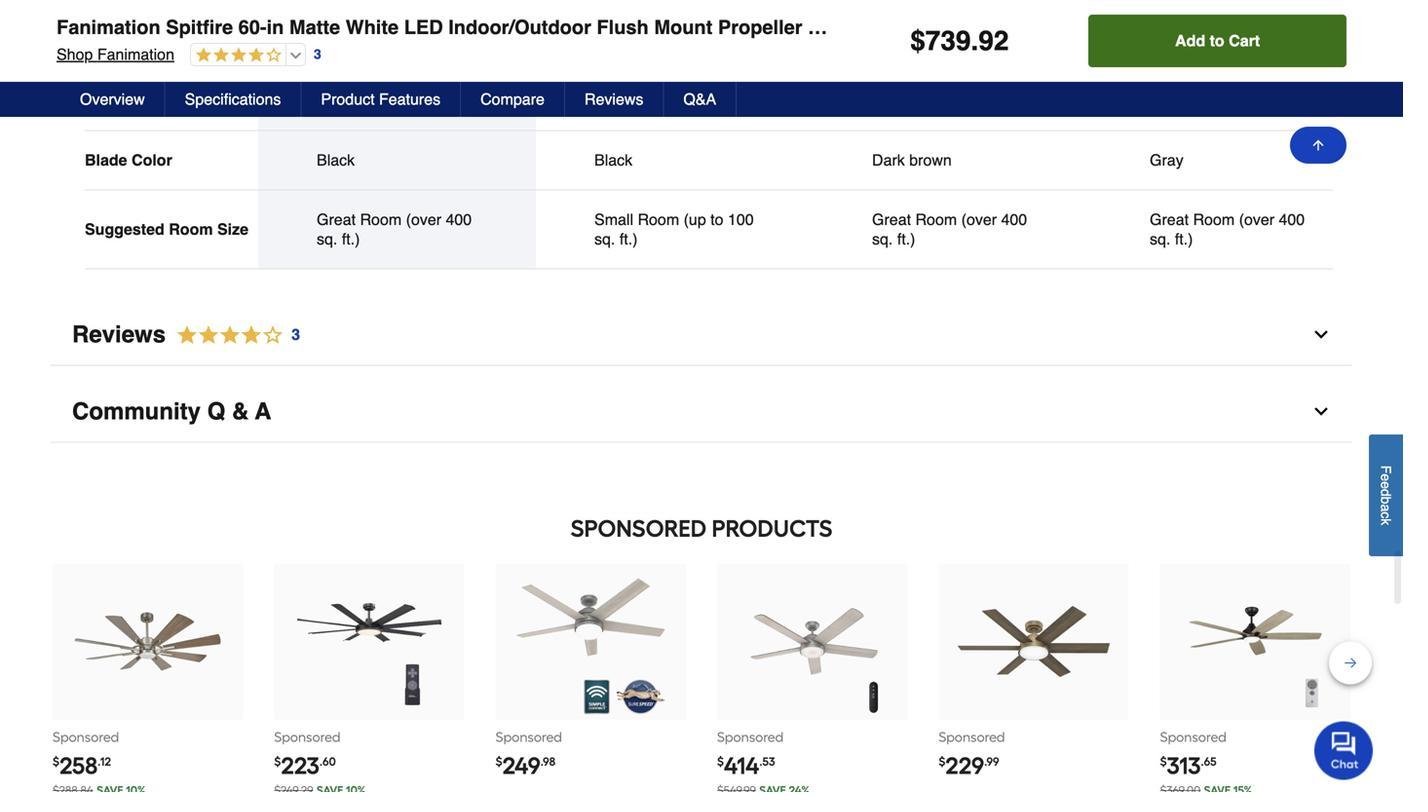 Task type: vqa. For each thing, say whether or not it's contained in the screenshot.


Task type: describe. For each thing, give the bounding box(es) containing it.
.12
[[98, 755, 111, 769]]

2 flush mount from the left
[[594, 32, 680, 50]]

sponsored $ 249 .98
[[496, 729, 562, 780]]

compare
[[481, 90, 545, 108]]

product features button
[[301, 82, 461, 117]]

with
[[918, 16, 957, 38]]

739
[[926, 25, 971, 57]]

3 great room (over 400 sq. ft.) from the left
[[1150, 210, 1305, 248]]

arrow up image
[[1311, 137, 1326, 153]]

black for 2nd black cell from the left
[[594, 151, 633, 169]]

small room (up to 100 sq. ft.)
[[594, 210, 754, 248]]

indoor/outdoor
[[448, 16, 591, 38]]

chat invite button image
[[1315, 721, 1374, 780]]

1 3 cell from the left
[[317, 91, 478, 111]]

4 flush mount from the left
[[1150, 32, 1236, 50]]

brown
[[909, 151, 952, 169]]

blades
[[167, 92, 218, 110]]

ceiling
[[808, 16, 873, 38]]

q
[[207, 398, 225, 425]]

flush for 4th flush mount cell from the left
[[1150, 32, 1188, 50]]

gray cell
[[1150, 150, 1311, 170]]

3.7 stars image containing 3
[[166, 322, 301, 348]]

small room (up to 100 sq. ft.) cell
[[594, 210, 755, 249]]

1 great room (over 400 sq. ft.) cell from the left
[[317, 210, 478, 249]]

community q & a button
[[51, 381, 1353, 443]]

3 flush mount from the left
[[872, 32, 958, 50]]

$ for $ 313 .65
[[1160, 755, 1167, 769]]

add to cart button
[[1089, 15, 1347, 67]]

dark
[[872, 151, 905, 169]]

of
[[148, 92, 163, 110]]

dark brown cell
[[872, 150, 1033, 170]]

(up
[[684, 210, 706, 228]]

suggested
[[85, 220, 164, 238]]

blade)
[[1117, 16, 1176, 38]]

in
[[267, 16, 284, 38]]

b
[[1378, 497, 1394, 504]]

propeller
[[718, 16, 803, 38]]

1 e from the top
[[1378, 474, 1394, 481]]

dark brown
[[872, 151, 952, 169]]

reviews inside button
[[585, 90, 644, 108]]

$ 414 .53
[[717, 752, 775, 780]]

specifications button
[[165, 82, 301, 117]]

$ for $ 258 .12
[[53, 755, 59, 769]]

92
[[979, 25, 1009, 57]]

2 great from the left
[[872, 210, 911, 228]]

product features
[[321, 90, 441, 108]]

$ inside sponsored $ 249 .98
[[496, 755, 502, 769]]

mount
[[654, 16, 713, 38]]

remote
[[1016, 16, 1087, 38]]

size
[[217, 220, 249, 238]]

gray
[[1150, 151, 1184, 169]]

community q & a
[[72, 398, 271, 425]]

ft.) inside small room (up to 100 sq. ft.)
[[620, 230, 638, 248]]

specifications
[[185, 90, 281, 108]]

mounting
[[85, 32, 155, 50]]

flush for first flush mount cell from the left
[[317, 32, 355, 50]]

community
[[72, 398, 201, 425]]

.53
[[759, 755, 775, 769]]

add to cart
[[1175, 32, 1260, 50]]

fan
[[878, 16, 913, 38]]

313
[[1167, 752, 1201, 780]]

fanimation spitfire 60-in matte white led indoor/outdoor flush mount propeller ceiling fan with light remote (3-blade)
[[57, 16, 1176, 38]]

small
[[594, 210, 633, 228]]

white
[[346, 16, 399, 38]]

1 flush mount cell from the left
[[317, 32, 478, 51]]

k
[[1378, 519, 1394, 525]]

c
[[1378, 512, 1394, 519]]

features
[[379, 90, 441, 108]]

matte
[[289, 16, 340, 38]]

sponsored products
[[571, 514, 833, 543]]

mount for 4th flush mount cell from the left
[[1192, 32, 1236, 50]]

shop
[[57, 45, 93, 63]]

number
[[85, 92, 144, 110]]

1 black cell from the left
[[317, 150, 478, 170]]

4 flush mount cell from the left
[[1150, 32, 1311, 51]]

3 (over from the left
[[1239, 210, 1275, 228]]

.98
[[541, 755, 556, 769]]

mount for 2nd flush mount cell from the left
[[637, 32, 680, 50]]

type
[[159, 32, 194, 50]]

mounting type
[[85, 32, 194, 50]]

229
[[946, 752, 984, 780]]

color
[[132, 151, 172, 169]]

$ for $ 739 . 92
[[910, 25, 926, 57]]

suggested room size
[[85, 220, 249, 238]]

.99
[[984, 755, 999, 769]]

a
[[255, 398, 271, 425]]

2 great room (over 400 sq. ft.) cell from the left
[[872, 210, 1033, 249]]

3 ft.) from the left
[[897, 230, 915, 248]]

100
[[728, 210, 754, 228]]

0 vertical spatial 3.7 stars image
[[191, 47, 282, 65]]

add
[[1175, 32, 1206, 50]]

f
[[1378, 465, 1394, 474]]

reviews button
[[565, 82, 664, 117]]

4 ft.) from the left
[[1175, 230, 1193, 248]]

2 (over from the left
[[961, 210, 997, 228]]

blade
[[85, 151, 127, 169]]

number of blades
[[85, 92, 218, 110]]



Task type: locate. For each thing, give the bounding box(es) containing it.
flush up product
[[317, 32, 355, 50]]

q&a
[[683, 90, 716, 108]]

414
[[724, 752, 759, 780]]

parrot uncle 60-in black led indoor ceiling fan with light remote (8-blade) image
[[293, 565, 445, 718]]

0 vertical spatial fanimation
[[57, 16, 160, 38]]

hunter romulus 60-in matte silver led indoor downrod or flush mount smart ceiling fan with light remote (5-blade) image
[[736, 565, 888, 718]]

1 horizontal spatial 3 cell
[[594, 91, 755, 111]]

2 black cell from the left
[[594, 150, 755, 170]]

223
[[281, 752, 319, 780]]

0 vertical spatial chevron down image
[[1312, 325, 1331, 344]]

1 vertical spatial to
[[711, 210, 724, 228]]

1 flush mount from the left
[[317, 32, 403, 50]]

mount right blade)
[[1192, 32, 1236, 50]]

$ left '.65'
[[1160, 755, 1167, 769]]

3.7 stars image up &
[[166, 322, 301, 348]]

1 horizontal spatial great
[[872, 210, 911, 228]]

d
[[1378, 489, 1394, 497]]

4 sq. from the left
[[1150, 230, 1171, 248]]

.
[[971, 25, 979, 57]]

flush left with
[[872, 32, 910, 50]]

flush right (3-
[[1150, 32, 1188, 50]]

shop fanimation
[[57, 45, 174, 63]]

$ left .12 on the left of the page
[[53, 755, 59, 769]]

1 horizontal spatial to
[[1210, 32, 1225, 50]]

(3-
[[1093, 16, 1117, 38]]

1 great from the left
[[317, 210, 356, 228]]

2 horizontal spatial great
[[1150, 210, 1189, 228]]

$ inside $ 258 .12
[[53, 755, 59, 769]]

2 great room (over 400 sq. ft.) from the left
[[872, 210, 1027, 248]]

generation lighting lowden smart 60-in aged pewter with light grey weathered oak blades led indoor propeller ceiling fan with light remote (5-blade) image
[[1179, 565, 1332, 718]]

sq. down dark
[[872, 230, 893, 248]]

great
[[317, 210, 356, 228], [872, 210, 911, 228], [1150, 210, 1189, 228]]

room
[[360, 210, 402, 228], [638, 210, 679, 228], [915, 210, 957, 228], [1193, 210, 1235, 228], [169, 220, 213, 238]]

reviews up community
[[72, 321, 166, 348]]

3 400 from the left
[[1279, 210, 1305, 228]]

$ for $ 223 .60
[[274, 755, 281, 769]]

f e e d b a c k
[[1378, 465, 1394, 525]]

$ left .99
[[939, 755, 946, 769]]

$ 313 .65
[[1160, 752, 1217, 780]]

f e e d b a c k button
[[1369, 434, 1403, 556]]

black cell
[[317, 150, 478, 170], [594, 150, 755, 170]]

1 mount from the left
[[359, 32, 403, 50]]

mount left the led
[[359, 32, 403, 50]]

(over
[[406, 210, 441, 228], [961, 210, 997, 228], [1239, 210, 1275, 228]]

fanimation
[[57, 16, 160, 38], [97, 45, 174, 63]]

1 vertical spatial chevron down image
[[1312, 402, 1331, 421]]

products
[[712, 514, 833, 543]]

black for 2nd black cell from right
[[317, 151, 355, 169]]

1 horizontal spatial reviews
[[585, 90, 644, 108]]

mount
[[359, 32, 403, 50], [637, 32, 680, 50], [915, 32, 958, 50], [1192, 32, 1236, 50]]

chevron down image inside the community q & a button
[[1312, 402, 1331, 421]]

compare button
[[461, 82, 565, 117]]

.65
[[1201, 755, 1217, 769]]

3 cell down white
[[317, 91, 478, 111]]

flush left mount
[[597, 16, 649, 38]]

hunter donatella 52-in burnished brass led indoor ceiling fan with light remote (6-blade) image
[[958, 565, 1110, 718]]

$ inside $ 223 .60
[[274, 755, 281, 769]]

mount for first flush mount cell from the left
[[359, 32, 403, 50]]

flush for 2nd flush mount cell from the left
[[594, 32, 633, 50]]

0 vertical spatial reviews
[[585, 90, 644, 108]]

2 horizontal spatial great room (over 400 sq. ft.)
[[1150, 210, 1305, 248]]

chevron down image
[[1312, 325, 1331, 344], [1312, 402, 1331, 421]]

3.7 stars image down 60- at the left top
[[191, 47, 282, 65]]

$ left the .
[[910, 25, 926, 57]]

1 vertical spatial 3.7 stars image
[[166, 322, 301, 348]]

2 sq. from the left
[[594, 230, 615, 248]]

2 400 from the left
[[1001, 210, 1027, 228]]

3 flush mount cell from the left
[[872, 32, 1033, 51]]

$ left .53 on the bottom right of page
[[717, 755, 724, 769]]

3 great room (over 400 sq. ft.) cell from the left
[[1150, 210, 1311, 249]]

0 horizontal spatial to
[[711, 210, 724, 228]]

1 horizontal spatial black cell
[[594, 150, 755, 170]]

ft.)
[[342, 230, 360, 248], [620, 230, 638, 248], [897, 230, 915, 248], [1175, 230, 1193, 248]]

1 horizontal spatial (over
[[961, 210, 997, 228]]

flush
[[597, 16, 649, 38], [317, 32, 355, 50], [594, 32, 633, 50], [872, 32, 910, 50], [1150, 32, 1188, 50]]

overview
[[80, 90, 145, 108]]

1 great room (over 400 sq. ft.) from the left
[[317, 210, 472, 248]]

flush for second flush mount cell from right
[[872, 32, 910, 50]]

1 horizontal spatial 400
[[1001, 210, 1027, 228]]

2 flush mount cell from the left
[[594, 32, 755, 51]]

3.7 stars image
[[191, 47, 282, 65], [166, 322, 301, 348]]

great room (over 400 sq. ft.) cell
[[317, 210, 478, 249], [872, 210, 1033, 249], [1150, 210, 1311, 249]]

0 horizontal spatial (over
[[406, 210, 441, 228]]

2 black from the left
[[594, 151, 633, 169]]

sponsored
[[571, 514, 707, 543], [53, 729, 119, 745], [274, 729, 341, 745], [496, 729, 562, 745], [717, 729, 784, 745], [939, 729, 1005, 745], [1160, 729, 1227, 745]]

mount for second flush mount cell from right
[[915, 32, 958, 50]]

mount left the .
[[915, 32, 958, 50]]

spitfire
[[166, 16, 233, 38]]

sq. right size
[[317, 230, 338, 248]]

sq. down the small
[[594, 230, 615, 248]]

to right the (up
[[711, 210, 724, 228]]

q&a button
[[664, 82, 737, 117]]

southdeep products heading
[[51, 509, 1353, 548]]

$ inside $ 313 .65
[[1160, 755, 1167, 769]]

1 chevron down image from the top
[[1312, 325, 1331, 344]]

$ 258 .12
[[53, 752, 111, 780]]

chevron down image for community q & a
[[1312, 402, 1331, 421]]

sq. inside small room (up to 100 sq. ft.)
[[594, 230, 615, 248]]

fanimation up 'number of blades'
[[97, 45, 174, 63]]

reviews
[[585, 90, 644, 108], [72, 321, 166, 348]]

$ left .60
[[274, 755, 281, 769]]

2 e from the top
[[1378, 481, 1394, 489]]

&
[[232, 398, 249, 425]]

hunter coriolis 60-in matte silver led indoor smart ceiling fan with light remote (5-blade) image
[[515, 565, 667, 718]]

0 horizontal spatial 400
[[446, 210, 472, 228]]

0 horizontal spatial great room (over 400 sq. ft.) cell
[[317, 210, 478, 249]]

cart
[[1229, 32, 1260, 50]]

4 mount from the left
[[1192, 32, 1236, 50]]

60-
[[238, 16, 267, 38]]

3 mount from the left
[[915, 32, 958, 50]]

249
[[502, 752, 541, 780]]

black cell up the (up
[[594, 150, 755, 170]]

3
[[314, 46, 321, 62], [317, 92, 325, 110], [594, 92, 603, 110], [291, 325, 300, 343]]

great room (over 400 sq. ft.)
[[317, 210, 472, 248], [872, 210, 1027, 248], [1150, 210, 1305, 248]]

2 horizontal spatial 400
[[1279, 210, 1305, 228]]

a
[[1378, 504, 1394, 512]]

black down product
[[317, 151, 355, 169]]

mount up q&a button
[[637, 32, 680, 50]]

0 horizontal spatial black cell
[[317, 150, 478, 170]]

0 horizontal spatial great room (over 400 sq. ft.)
[[317, 210, 472, 248]]

led
[[404, 16, 443, 38]]

$ inside $ 414 .53
[[717, 755, 724, 769]]

0 horizontal spatial 3 cell
[[317, 91, 478, 111]]

to inside small room (up to 100 sq. ft.)
[[711, 210, 724, 228]]

3 cell
[[317, 91, 478, 111], [594, 91, 755, 111]]

0 horizontal spatial great
[[317, 210, 356, 228]]

$ 223 .60
[[274, 752, 336, 780]]

1 vertical spatial fanimation
[[97, 45, 174, 63]]

2 horizontal spatial great room (over 400 sq. ft.) cell
[[1150, 210, 1311, 249]]

3 cell down mount
[[594, 91, 755, 111]]

flush mount cell
[[317, 32, 478, 51], [594, 32, 755, 51], [872, 32, 1033, 51], [1150, 32, 1311, 51]]

$ inside sponsored $ 229 .99
[[939, 755, 946, 769]]

to right add
[[1210, 32, 1225, 50]]

blade color
[[85, 151, 172, 169]]

3 sq. from the left
[[872, 230, 893, 248]]

0 horizontal spatial black
[[317, 151, 355, 169]]

1 sq. from the left
[[317, 230, 338, 248]]

0 horizontal spatial reviews
[[72, 321, 166, 348]]

$
[[910, 25, 926, 57], [53, 755, 59, 769], [274, 755, 281, 769], [496, 755, 502, 769], [717, 755, 724, 769], [939, 755, 946, 769], [1160, 755, 1167, 769]]

1 ft.) from the left
[[342, 230, 360, 248]]

light
[[963, 16, 1010, 38]]

e up 'b'
[[1378, 481, 1394, 489]]

to inside button
[[1210, 32, 1225, 50]]

3 great from the left
[[1150, 210, 1189, 228]]

sponsored inside "southdeep products" heading
[[571, 514, 707, 543]]

room inside small room (up to 100 sq. ft.)
[[638, 210, 679, 228]]

2 horizontal spatial (over
[[1239, 210, 1275, 228]]

reviews down fanimation spitfire 60-in matte white led indoor/outdoor flush mount propeller ceiling fan with light remote (3-blade)
[[585, 90, 644, 108]]

to
[[1210, 32, 1225, 50], [711, 210, 724, 228]]

parrot uncle 60-in satin nickel led indoor ceiling fan with light remote (8-blade) image
[[72, 565, 224, 718]]

2 ft.) from the left
[[620, 230, 638, 248]]

1 vertical spatial reviews
[[72, 321, 166, 348]]

$ for $ 414 .53
[[717, 755, 724, 769]]

258
[[59, 752, 98, 780]]

400
[[446, 210, 472, 228], [1001, 210, 1027, 228], [1279, 210, 1305, 228]]

black cell down features
[[317, 150, 478, 170]]

2 chevron down image from the top
[[1312, 402, 1331, 421]]

2 mount from the left
[[637, 32, 680, 50]]

black up the small
[[594, 151, 633, 169]]

1 horizontal spatial great room (over 400 sq. ft.)
[[872, 210, 1027, 248]]

overview button
[[60, 82, 165, 117]]

0 vertical spatial to
[[1210, 32, 1225, 50]]

$ left .98 at the bottom of page
[[496, 755, 502, 769]]

flush up reviews button
[[594, 32, 633, 50]]

1 horizontal spatial black
[[594, 151, 633, 169]]

1 (over from the left
[[406, 210, 441, 228]]

e
[[1378, 474, 1394, 481], [1378, 481, 1394, 489]]

sq.
[[317, 230, 338, 248], [594, 230, 615, 248], [872, 230, 893, 248], [1150, 230, 1171, 248]]

product
[[321, 90, 375, 108]]

fanimation up shop fanimation on the left of page
[[57, 16, 160, 38]]

sq. down gray
[[1150, 230, 1171, 248]]

1 horizontal spatial great room (over 400 sq. ft.) cell
[[872, 210, 1033, 249]]

.60
[[319, 755, 336, 769]]

chevron down image for reviews
[[1312, 325, 1331, 344]]

e up d at the bottom right
[[1378, 474, 1394, 481]]

$ 739 . 92
[[910, 25, 1009, 57]]

1 400 from the left
[[446, 210, 472, 228]]

2 3 cell from the left
[[594, 91, 755, 111]]

1 black from the left
[[317, 151, 355, 169]]

sponsored $ 229 .99
[[939, 729, 1005, 780]]



